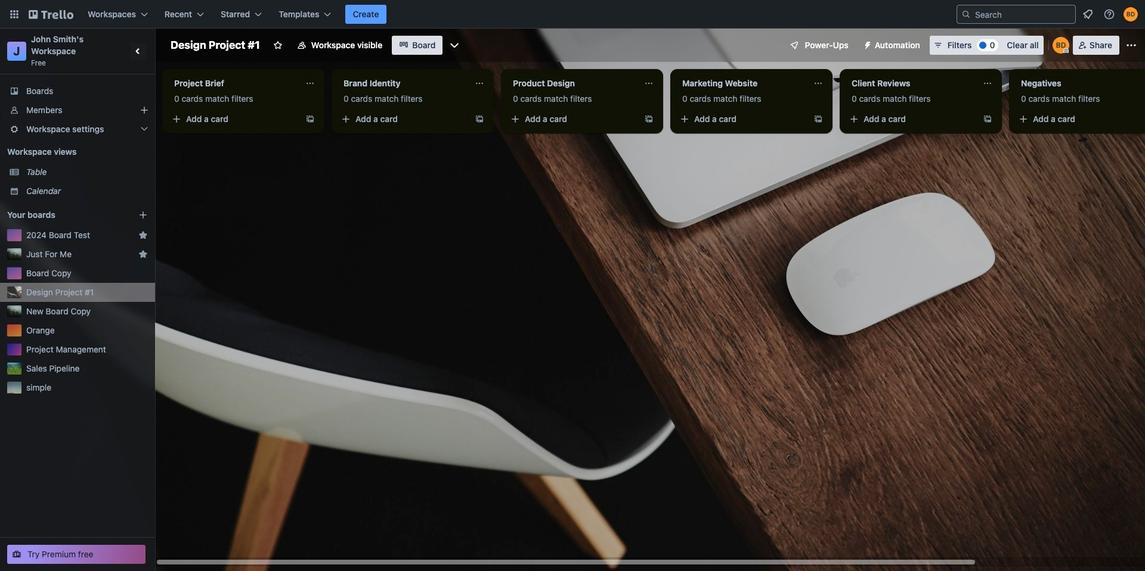 Task type: describe. For each thing, give the bounding box(es) containing it.
1 create from template… image from the left
[[644, 115, 654, 124]]

3 create from template… image from the left
[[983, 115, 992, 124]]

1 create from template… image from the left
[[305, 115, 315, 124]]

primary element
[[0, 0, 1145, 29]]

barb dwyer (barbdwyer3) image
[[1052, 37, 1069, 54]]

0 notifications image
[[1081, 7, 1095, 21]]

2 create from template… image from the left
[[475, 115, 484, 124]]

2 starred icon image from the top
[[138, 250, 148, 259]]



Task type: vqa. For each thing, say whether or not it's contained in the screenshot.
Add board icon
yes



Task type: locate. For each thing, give the bounding box(es) containing it.
create from template… image
[[305, 115, 315, 124], [475, 115, 484, 124]]

1 vertical spatial starred icon image
[[138, 250, 148, 259]]

your boards with 9 items element
[[7, 208, 120, 222]]

this member is an admin of this board. image
[[1063, 48, 1069, 54]]

create from template… image
[[644, 115, 654, 124], [813, 115, 823, 124], [983, 115, 992, 124]]

1 horizontal spatial create from template… image
[[813, 115, 823, 124]]

open information menu image
[[1103, 8, 1115, 20]]

2 horizontal spatial create from template… image
[[983, 115, 992, 124]]

workspace navigation collapse icon image
[[130, 43, 147, 60]]

customize views image
[[449, 39, 461, 51]]

Board name text field
[[165, 36, 266, 55]]

None text field
[[167, 74, 301, 93], [336, 74, 470, 93], [506, 74, 639, 93], [675, 74, 809, 93], [844, 74, 978, 93], [1014, 74, 1145, 93], [167, 74, 301, 93], [336, 74, 470, 93], [506, 74, 639, 93], [675, 74, 809, 93], [844, 74, 978, 93], [1014, 74, 1145, 93]]

barb dwyer (barbdwyer3) image
[[1124, 7, 1138, 21]]

star or unstar board image
[[273, 41, 283, 50]]

Search field
[[971, 6, 1075, 23]]

show menu image
[[1125, 39, 1137, 51]]

starred icon image
[[138, 231, 148, 240], [138, 250, 148, 259]]

add board image
[[138, 211, 148, 220]]

search image
[[961, 10, 971, 19]]

0 vertical spatial starred icon image
[[138, 231, 148, 240]]

1 starred icon image from the top
[[138, 231, 148, 240]]

back to home image
[[29, 5, 73, 24]]

0 horizontal spatial create from template… image
[[644, 115, 654, 124]]

sm image
[[858, 36, 875, 52]]

1 horizontal spatial create from template… image
[[475, 115, 484, 124]]

2 create from template… image from the left
[[813, 115, 823, 124]]

0 horizontal spatial create from template… image
[[305, 115, 315, 124]]



